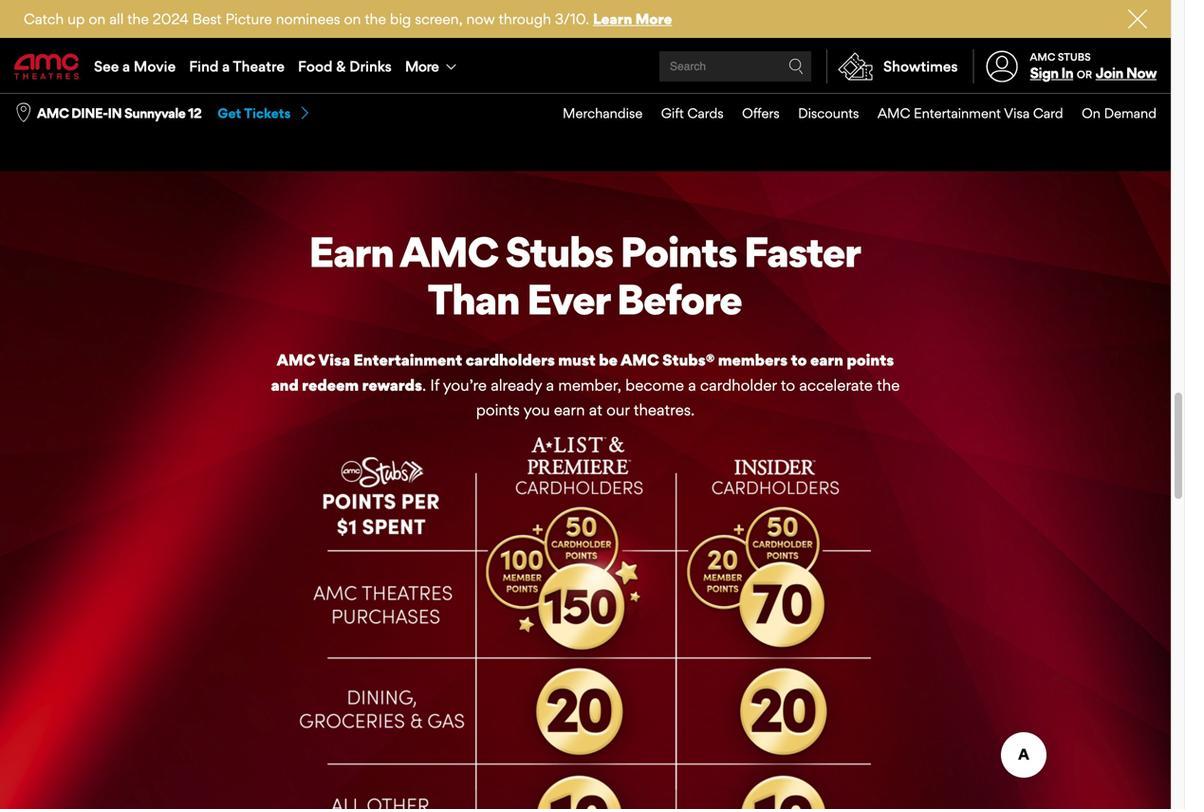 Task type: describe. For each thing, give the bounding box(es) containing it.
visa inside amc entertainment visa card link
[[1004, 105, 1030, 122]]

catch up on all the 2024 best picture nominees on the big screen, now through 3/10. learn more
[[24, 10, 672, 28]]

members
[[718, 351, 788, 370]]

or
[[1077, 68, 1092, 81]]

if
[[430, 376, 439, 395]]

showtimes link
[[827, 49, 958, 84]]

a up 'you'
[[546, 376, 554, 395]]

than
[[428, 274, 519, 325]]

amc for stubs
[[1030, 51, 1056, 63]]

earn
[[309, 227, 393, 277]]

. if you're already a member, become a cardholder to accelerate the points you earn at our theatres.
[[422, 376, 900, 420]]

catch
[[24, 10, 64, 28]]

amc dine-in sunnyvale 12 button
[[37, 104, 201, 123]]

a inside 'link'
[[122, 57, 130, 75]]

more inside button
[[405, 57, 439, 75]]

join now button
[[1096, 64, 1157, 82]]

join
[[1096, 64, 1123, 82]]

demand
[[1104, 105, 1157, 122]]

member,
[[558, 376, 622, 395]]

already
[[491, 376, 542, 395]]

tickets
[[244, 105, 291, 122]]

1 horizontal spatial the
[[365, 10, 386, 28]]

12
[[188, 105, 201, 122]]

gift
[[661, 105, 684, 122]]

menu containing more
[[0, 40, 1171, 93]]

showtimes
[[884, 57, 958, 75]]

points
[[620, 227, 737, 277]]

1 on from the left
[[89, 10, 106, 28]]

discounts link
[[780, 94, 859, 133]]

see a movie
[[94, 57, 176, 75]]

ever
[[527, 274, 609, 325]]

earn inside "amc visa entertainment cardholders must be amc stubs® members to earn points and redeem rewards"
[[810, 351, 844, 370]]

cardholder
[[700, 376, 777, 395]]

see
[[94, 57, 119, 75]]

earn amc stubs points faster than ever before
[[309, 227, 860, 325]]

become
[[625, 376, 684, 395]]

entertainment inside "amc visa entertainment cardholders must be amc stubs® members to earn points and redeem rewards"
[[354, 351, 462, 370]]

find a theatre
[[189, 57, 285, 75]]

&
[[336, 57, 346, 75]]

points inside the . if you're already a member, become a cardholder to accelerate the points you earn at our theatres.
[[476, 401, 520, 420]]

cards
[[687, 105, 724, 122]]

best
[[192, 10, 222, 28]]

card
[[1033, 105, 1063, 122]]

amc for dine-
[[37, 105, 69, 122]]

food
[[298, 57, 333, 75]]

stubs inside earn amc stubs points faster than ever before
[[505, 227, 613, 277]]

1 horizontal spatial more
[[635, 10, 672, 28]]

amc inside earn amc stubs points faster than ever before
[[400, 227, 498, 277]]

submit search icon image
[[789, 59, 804, 74]]

at
[[589, 401, 603, 420]]

1 horizontal spatial entertainment
[[914, 105, 1001, 122]]

offers link
[[724, 94, 780, 133]]

food & drinks
[[298, 57, 392, 75]]

more button
[[398, 40, 467, 93]]

2 on from the left
[[344, 10, 361, 28]]

merchandise link
[[544, 94, 643, 133]]

gift cards
[[661, 105, 724, 122]]

movie
[[134, 57, 176, 75]]

sunnyvale
[[124, 105, 185, 122]]

merchandise
[[563, 105, 643, 122]]

learn more link
[[593, 10, 672, 28]]

sign
[[1030, 64, 1059, 82]]

cardholders
[[466, 351, 555, 370]]

accelerate
[[799, 376, 873, 395]]

a down 'stubs®'
[[688, 376, 696, 395]]

through
[[499, 10, 551, 28]]

drinks
[[349, 57, 392, 75]]

food & drinks link
[[291, 40, 398, 93]]

redeem
[[302, 376, 359, 395]]

rewards
[[362, 376, 422, 395]]

on
[[1082, 105, 1101, 122]]



Task type: locate. For each thing, give the bounding box(es) containing it.
stubs
[[1058, 51, 1091, 63], [505, 227, 613, 277]]

a
[[122, 57, 130, 75], [222, 57, 230, 75], [546, 376, 554, 395], [688, 376, 696, 395]]

stubs®
[[663, 351, 715, 370]]

amc dine-in sunnyvale 12
[[37, 105, 201, 122]]

amc for entertainment
[[878, 105, 910, 122]]

find a theatre link
[[182, 40, 291, 93]]

nominees
[[276, 10, 340, 28]]

offers
[[742, 105, 780, 122]]

amc inside amc stubs sign in or join now
[[1030, 51, 1056, 63]]

visa inside "amc visa entertainment cardholders must be amc stubs® members to earn points and redeem rewards"
[[318, 351, 350, 370]]

sign in button
[[1030, 64, 1073, 82]]

amc logo image
[[14, 54, 81, 79], [14, 54, 81, 79]]

0 horizontal spatial more
[[405, 57, 439, 75]]

all
[[109, 10, 124, 28]]

0 vertical spatial visa
[[1004, 105, 1030, 122]]

1 vertical spatial visa
[[318, 351, 350, 370]]

entertainment down showtimes
[[914, 105, 1001, 122]]

0 horizontal spatial on
[[89, 10, 106, 28]]

0 horizontal spatial points
[[476, 401, 520, 420]]

amc entertainment visa card
[[878, 105, 1063, 122]]

gift cards link
[[643, 94, 724, 133]]

theatres.
[[634, 401, 695, 420]]

1 horizontal spatial stubs
[[1058, 51, 1091, 63]]

0 horizontal spatial stubs
[[505, 227, 613, 277]]

earn left the at
[[554, 401, 585, 420]]

you're
[[443, 376, 487, 395]]

2024
[[153, 10, 189, 28]]

the right accelerate
[[877, 376, 900, 395]]

2 horizontal spatial the
[[877, 376, 900, 395]]

to up accelerate
[[791, 351, 807, 370]]

earn
[[810, 351, 844, 370], [554, 401, 585, 420]]

discounts
[[798, 105, 859, 122]]

menu containing merchandise
[[544, 94, 1157, 133]]

amc entertainment visa card link
[[859, 94, 1063, 133]]

now
[[466, 10, 495, 28]]

points
[[847, 351, 894, 370], [476, 401, 520, 420]]

points down 'already'
[[476, 401, 520, 420]]

the
[[127, 10, 149, 28], [365, 10, 386, 28], [877, 376, 900, 395]]

to down members
[[781, 376, 795, 395]]

picture
[[225, 10, 272, 28]]

1 horizontal spatial points
[[847, 351, 894, 370]]

entertainment
[[914, 105, 1001, 122], [354, 351, 462, 370]]

0 vertical spatial more
[[635, 10, 672, 28]]

0 vertical spatial entertainment
[[914, 105, 1001, 122]]

a right see
[[122, 57, 130, 75]]

1 horizontal spatial on
[[344, 10, 361, 28]]

must
[[558, 351, 596, 370]]

screen,
[[415, 10, 463, 28]]

earn up accelerate
[[810, 351, 844, 370]]

big
[[390, 10, 411, 28]]

0 vertical spatial earn
[[810, 351, 844, 370]]

visa up redeem at left top
[[318, 351, 350, 370]]

1 vertical spatial more
[[405, 57, 439, 75]]

points up accelerate
[[847, 351, 894, 370]]

up
[[68, 10, 85, 28]]

get
[[218, 105, 241, 122]]

points inside "amc visa entertainment cardholders must be amc stubs® members to earn points and redeem rewards"
[[847, 351, 894, 370]]

in
[[108, 105, 122, 122]]

1 horizontal spatial earn
[[810, 351, 844, 370]]

the left big
[[365, 10, 386, 28]]

user profile image
[[975, 51, 1029, 82]]

more right 'learn'
[[635, 10, 672, 28]]

0 vertical spatial stubs
[[1058, 51, 1091, 63]]

be
[[599, 351, 618, 370]]

search the AMC website text field
[[667, 59, 789, 74]]

the inside the . if you're already a member, become a cardholder to accelerate the points you earn at our theatres.
[[877, 376, 900, 395]]

to for members
[[791, 351, 807, 370]]

entertainment up 'rewards'
[[354, 351, 462, 370]]

stubs inside amc stubs sign in or join now
[[1058, 51, 1091, 63]]

0 horizontal spatial the
[[127, 10, 149, 28]]

amc visa entertainment cardholders must be amc stubs® members to earn points and redeem rewards
[[271, 351, 894, 395]]

get tickets
[[218, 105, 291, 122]]

showtimes image
[[828, 49, 884, 84]]

find
[[189, 57, 219, 75]]

1 vertical spatial stubs
[[505, 227, 613, 277]]

visa
[[1004, 105, 1030, 122], [318, 351, 350, 370]]

amc for visa
[[277, 351, 315, 370]]

visa left card
[[1004, 105, 1030, 122]]

0 vertical spatial points
[[847, 351, 894, 370]]

on
[[89, 10, 106, 28], [344, 10, 361, 28]]

and
[[271, 376, 299, 395]]

you
[[524, 401, 550, 420]]

to
[[791, 351, 807, 370], [781, 376, 795, 395]]

to inside the . if you're already a member, become a cardholder to accelerate the points you earn at our theatres.
[[781, 376, 795, 395]]

1 vertical spatial entertainment
[[354, 351, 462, 370]]

see a movie link
[[87, 40, 182, 93]]

close this dialog image
[[1138, 751, 1157, 770]]

credit card launch image
[[300, 437, 871, 809]]

.
[[422, 376, 426, 395]]

1 vertical spatial to
[[781, 376, 795, 395]]

to inside "amc visa entertainment cardholders must be amc stubs® members to earn points and redeem rewards"
[[791, 351, 807, 370]]

0 horizontal spatial visa
[[318, 351, 350, 370]]

before
[[617, 274, 742, 325]]

sign in or join amc stubs element
[[973, 40, 1157, 93]]

learn
[[593, 10, 632, 28]]

more down the screen,
[[405, 57, 439, 75]]

a right find
[[222, 57, 230, 75]]

amc stubs sign in or join now
[[1030, 51, 1157, 82]]

1 horizontal spatial visa
[[1004, 105, 1030, 122]]

dine-
[[71, 105, 108, 122]]

3/10.
[[555, 10, 589, 28]]

in
[[1061, 64, 1073, 82]]

get tickets link
[[218, 104, 312, 122]]

on left all
[[89, 10, 106, 28]]

now
[[1126, 64, 1157, 82]]

our
[[606, 401, 630, 420]]

1 vertical spatial points
[[476, 401, 520, 420]]

0 vertical spatial menu
[[0, 40, 1171, 93]]

menu down showtimes image
[[544, 94, 1157, 133]]

1 vertical spatial earn
[[554, 401, 585, 420]]

faster
[[744, 227, 860, 277]]

on demand
[[1082, 105, 1157, 122]]

on right nominees
[[344, 10, 361, 28]]

0 horizontal spatial entertainment
[[354, 351, 462, 370]]

0 horizontal spatial earn
[[554, 401, 585, 420]]

to for cardholder
[[781, 376, 795, 395]]

on demand link
[[1063, 94, 1157, 133]]

the right all
[[127, 10, 149, 28]]

0 vertical spatial to
[[791, 351, 807, 370]]

menu up the merchandise link
[[0, 40, 1171, 93]]

amc inside button
[[37, 105, 69, 122]]

theatre
[[233, 57, 285, 75]]

menu
[[0, 40, 1171, 93], [544, 94, 1157, 133]]

1 vertical spatial menu
[[544, 94, 1157, 133]]

earn inside the . if you're already a member, become a cardholder to accelerate the points you earn at our theatres.
[[554, 401, 585, 420]]

more
[[635, 10, 672, 28], [405, 57, 439, 75]]



Task type: vqa. For each thing, say whether or not it's contained in the screenshot.
the top to
yes



